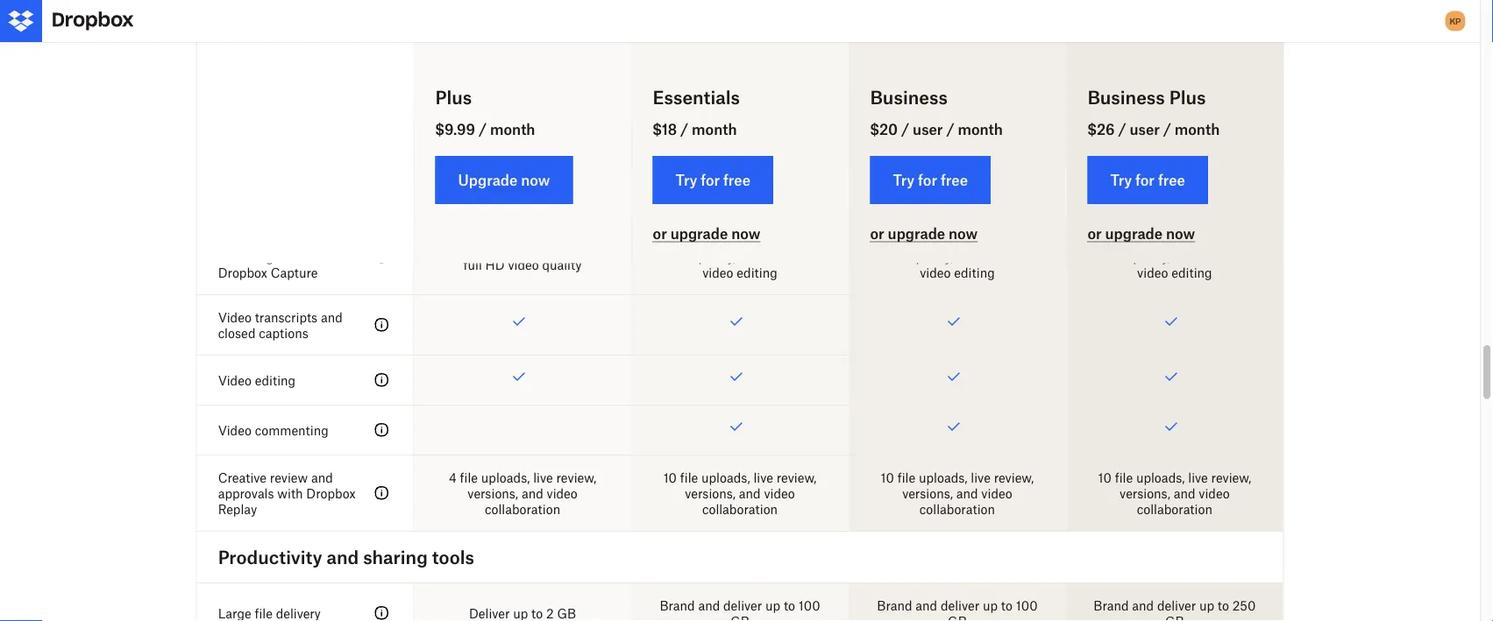 Task type: vqa. For each thing, say whether or not it's contained in the screenshot.
"GB" in Brand And Deliver Up To 250 Gb
yes



Task type: describe. For each thing, give the bounding box(es) containing it.
4 file uploads, live review, versions, and video collaboration
[[449, 470, 596, 517]]

kp button
[[1442, 7, 1470, 35]]

upgrade
[[458, 171, 518, 189]]

dropbox for review
[[306, 486, 356, 501]]

1 plus from the left
[[435, 86, 472, 108]]

now inside 'link'
[[521, 171, 550, 189]]

1 brand from the left
[[660, 598, 695, 613]]

screen and video recordings with dropbox capture
[[218, 234, 318, 280]]

3 10 file uploads, live review, versions, and video collaboration from the left
[[1098, 470, 1251, 517]]

try for 2nd "try for free" link
[[893, 171, 915, 189]]

screen
[[218, 234, 259, 248]]

or for third "try for free" link from the right's the or upgrade now link
[[653, 225, 667, 242]]

video inside 120 minutes of recording and full hd video quality
[[508, 257, 539, 272]]

1 10 from the left
[[663, 470, 677, 485]]

or upgrade now for 2nd "try for free" link the or upgrade now link
[[870, 225, 978, 242]]

tools
[[432, 547, 474, 568]]

and inside 4 file uploads, live review, versions, and video collaboration
[[522, 486, 543, 501]]

video inside screen and video recordings with dropbox capture
[[287, 234, 318, 248]]

free for third "try for free" link from the right
[[723, 171, 751, 189]]

$18 / month
[[653, 121, 737, 138]]

approvals
[[218, 486, 274, 501]]

minutes
[[462, 241, 509, 256]]

2 plus from the left
[[1169, 86, 1206, 108]]

hd
[[485, 257, 505, 272]]

2 unlimited from the left
[[873, 234, 931, 248]]

commenting
[[255, 423, 329, 438]]

/ for $26
[[1118, 121, 1126, 138]]

3 try for free link from the left
[[1088, 156, 1208, 204]]

/ for $18
[[680, 121, 688, 138]]

dropbox for and
[[218, 265, 267, 280]]

try for third "try for free" link from the right
[[676, 171, 697, 189]]

2 4k from the left
[[1025, 234, 1042, 248]]

collaboration inside 4 file uploads, live review, versions, and video collaboration
[[485, 502, 560, 517]]

1 10 file uploads, live review, versions, and video collaboration from the left
[[663, 470, 817, 517]]

standard image for video transcripts and closed captions
[[371, 315, 392, 336]]

3 collaboration from the left
[[920, 502, 995, 517]]

4 uploads, from the left
[[1136, 470, 1185, 485]]

1 100 from the left
[[799, 598, 820, 613]]

2 month from the left
[[692, 121, 737, 138]]

$26
[[1088, 121, 1115, 138]]

delivery
[[276, 606, 321, 621]]

creative
[[218, 470, 267, 485]]

recordings
[[218, 249, 280, 264]]

standard image for video editing
[[371, 370, 392, 391]]

business plus
[[1088, 86, 1206, 108]]

file inside 4 file uploads, live review, versions, and video collaboration
[[460, 470, 478, 485]]

3 unlimited from the left
[[1090, 234, 1148, 248]]

3 time, from the left
[[1210, 234, 1239, 248]]

4 collaboration from the left
[[1137, 502, 1213, 517]]

quality
[[542, 257, 582, 272]]

3 review, from the left
[[994, 470, 1034, 485]]

2 10 file uploads, live review, versions, and video collaboration from the left
[[881, 470, 1034, 517]]

or upgrade now for third "try for free" link from the right's the or upgrade now link
[[653, 225, 760, 242]]

and inside 120 minutes of recording and full hd video quality
[[586, 241, 608, 256]]

2 collaboration from the left
[[702, 502, 778, 517]]

4 live from the left
[[1188, 470, 1208, 485]]

review
[[270, 470, 308, 485]]

2 brand and deliver up to 100 gb from the left
[[877, 598, 1038, 622]]

video editing
[[218, 373, 296, 388]]

included element
[[1067, 0, 1283, 45]]

deliver
[[469, 606, 510, 621]]

3 quality, from the left
[[1129, 249, 1171, 264]]

deliver inside brand and deliver up to 250 gb
[[1157, 598, 1196, 613]]

free for 2nd "try for free" link
[[941, 171, 968, 189]]

of
[[512, 241, 524, 256]]

3 4k from the left
[[1243, 234, 1259, 248]]

2 versions, from the left
[[685, 486, 736, 501]]

or for 2nd "try for free" link the or upgrade now link
[[870, 225, 884, 242]]

standard image for video
[[371, 246, 392, 267]]

3 uploads, from the left
[[919, 470, 968, 485]]

2 time, from the left
[[993, 234, 1022, 248]]

creative review and approvals with dropbox replay
[[218, 470, 356, 517]]

2 try for free link from the left
[[870, 156, 991, 204]]

6 / from the left
[[1163, 121, 1171, 138]]

upgrade now link
[[435, 156, 573, 204]]

full
[[463, 257, 482, 272]]

deliver up to 2 gb
[[469, 606, 576, 621]]

4
[[449, 470, 457, 485]]

1 time, from the left
[[776, 234, 805, 248]]

2 review, from the left
[[777, 470, 817, 485]]



Task type: locate. For each thing, give the bounding box(es) containing it.
free down $20 / user / month
[[941, 171, 968, 189]]

0 horizontal spatial free
[[723, 171, 751, 189]]

standard image
[[371, 315, 392, 336], [371, 370, 392, 391], [371, 603, 392, 622]]

1 horizontal spatial deliver
[[941, 598, 980, 613]]

1 try for free from the left
[[676, 171, 751, 189]]

3 10 from the left
[[1098, 470, 1112, 485]]

1 try from the left
[[676, 171, 697, 189]]

and inside brand and deliver up to 250 gb
[[1132, 598, 1154, 613]]

3 brand from the left
[[1094, 598, 1129, 613]]

try down $26
[[1110, 171, 1132, 189]]

1 horizontal spatial time,
[[993, 234, 1022, 248]]

100
[[799, 598, 820, 613], [1016, 598, 1038, 613]]

try for free link down $20 / user / month
[[870, 156, 991, 204]]

user for $26
[[1130, 121, 1160, 138]]

or for the or upgrade now link corresponding to first "try for free" link from right
[[1088, 225, 1102, 242]]

uploads, inside 4 file uploads, live review, versions, and video collaboration
[[481, 470, 530, 485]]

0 vertical spatial dropbox
[[218, 265, 267, 280]]

dropbox down review
[[306, 486, 356, 501]]

live
[[533, 470, 553, 485], [754, 470, 773, 485], [971, 470, 991, 485], [1188, 470, 1208, 485]]

1 horizontal spatial or upgrade now link
[[870, 225, 978, 242]]

3 for from the left
[[1136, 171, 1155, 189]]

1 horizontal spatial dropbox
[[306, 486, 356, 501]]

for for first "try for free" link from right
[[1136, 171, 1155, 189]]

upgrade for 2nd "try for free" link
[[888, 225, 945, 242]]

2 horizontal spatial try for free link
[[1088, 156, 1208, 204]]

2 brand from the left
[[877, 598, 912, 613]]

1 horizontal spatial unlimited
[[873, 234, 931, 248]]

3 live from the left
[[971, 470, 991, 485]]

with
[[283, 249, 309, 264], [277, 486, 303, 501]]

upgrade now
[[458, 171, 550, 189]]

brand and deliver up to 250 gb
[[1094, 598, 1256, 622]]

try for first "try for free" link from right
[[1110, 171, 1132, 189]]

1 horizontal spatial try for free
[[893, 171, 968, 189]]

and inside the video transcripts and closed captions
[[321, 310, 343, 325]]

video for video commenting
[[218, 423, 252, 438]]

business for business plus
[[1088, 86, 1165, 108]]

1 advanced from the left
[[764, 249, 820, 264]]

2 deliver from the left
[[941, 598, 980, 613]]

1 horizontal spatial brand and deliver up to 100 gb
[[877, 598, 1038, 622]]

free for first "try for free" link from right
[[1158, 171, 1185, 189]]

120
[[437, 241, 458, 256]]

1 horizontal spatial 10 file uploads, live review, versions, and video collaboration
[[881, 470, 1034, 517]]

2 horizontal spatial unlimited
[[1090, 234, 1148, 248]]

2 horizontal spatial or upgrade now
[[1088, 225, 1195, 242]]

2 horizontal spatial unlimited recording time, 4k video quality, and advanced video editing
[[1090, 234, 1259, 280]]

up inside brand and deliver up to 250 gb
[[1199, 598, 1214, 613]]

standard image
[[371, 246, 392, 267], [371, 420, 392, 441], [371, 483, 392, 504]]

review, inside 4 file uploads, live review, versions, and video collaboration
[[556, 470, 596, 485]]

2 horizontal spatial 10 file uploads, live review, versions, and video collaboration
[[1098, 470, 1251, 517]]

month
[[490, 121, 535, 138], [692, 121, 737, 138], [958, 121, 1003, 138], [1175, 121, 1220, 138]]

2 horizontal spatial 4k
[[1243, 234, 1259, 248]]

for for third "try for free" link from the right
[[701, 171, 720, 189]]

business up $26
[[1088, 86, 1165, 108]]

3 deliver from the left
[[1157, 598, 1196, 613]]

recording inside 120 minutes of recording and full hd video quality
[[527, 241, 583, 256]]

capture
[[271, 265, 318, 280]]

4 month from the left
[[1175, 121, 1220, 138]]

0 horizontal spatial quality,
[[694, 249, 736, 264]]

brand inside brand and deliver up to 250 gb
[[1094, 598, 1129, 613]]

user
[[913, 121, 943, 138], [1130, 121, 1160, 138]]

1 horizontal spatial free
[[941, 171, 968, 189]]

2 horizontal spatial deliver
[[1157, 598, 1196, 613]]

1 horizontal spatial try
[[893, 171, 915, 189]]

1 horizontal spatial unlimited recording time, 4k video quality, and advanced video editing
[[873, 234, 1042, 280]]

2 try for free from the left
[[893, 171, 968, 189]]

1 horizontal spatial plus
[[1169, 86, 1206, 108]]

or upgrade now link for 2nd "try for free" link
[[870, 225, 978, 242]]

2 upgrade from the left
[[888, 225, 945, 242]]

transcripts
[[255, 310, 318, 325]]

1 unlimited recording time, 4k video quality, and advanced video editing from the left
[[656, 234, 824, 280]]

essentials
[[653, 86, 740, 108]]

with for review
[[277, 486, 303, 501]]

deliver
[[723, 598, 762, 613], [941, 598, 980, 613], [1157, 598, 1196, 613]]

3 or from the left
[[1088, 225, 1102, 242]]

$9.99
[[435, 121, 475, 138]]

0 vertical spatial video
[[218, 310, 252, 325]]

2 or from the left
[[870, 225, 884, 242]]

1 try for free link from the left
[[653, 156, 773, 204]]

for for 2nd "try for free" link
[[918, 171, 937, 189]]

0 horizontal spatial 10
[[663, 470, 677, 485]]

upgrade for first "try for free" link from right
[[1105, 225, 1163, 242]]

2 or upgrade now link from the left
[[870, 225, 978, 242]]

dropbox inside creative review and approvals with dropbox replay
[[306, 486, 356, 501]]

1 collaboration from the left
[[485, 502, 560, 517]]

collaboration
[[485, 502, 560, 517], [702, 502, 778, 517], [920, 502, 995, 517], [1137, 502, 1213, 517]]

1 vertical spatial with
[[277, 486, 303, 501]]

3 or upgrade now link from the left
[[1088, 225, 1195, 242]]

try down $18 / month
[[676, 171, 697, 189]]

2 unlimited recording time, 4k video quality, and advanced video editing from the left
[[873, 234, 1042, 280]]

standard image for and
[[371, 483, 392, 504]]

recording
[[717, 234, 772, 248], [934, 234, 990, 248], [1151, 234, 1207, 248], [527, 241, 583, 256]]

2 quality, from the left
[[912, 249, 953, 264]]

1 upgrade from the left
[[671, 225, 728, 242]]

video down closed
[[218, 373, 252, 388]]

user right $20
[[913, 121, 943, 138]]

0 horizontal spatial business
[[870, 86, 948, 108]]

gb inside brand and deliver up to 250 gb
[[1165, 614, 1184, 622]]

1 horizontal spatial brand
[[877, 598, 912, 613]]

up
[[765, 598, 780, 613], [983, 598, 998, 613], [1199, 598, 1214, 613], [513, 606, 528, 621]]

productivity and sharing tools
[[218, 547, 474, 568]]

not included image
[[414, 0, 631, 45], [632, 0, 848, 45], [849, 0, 1066, 45], [414, 46, 631, 106], [632, 46, 848, 106], [849, 46, 1066, 106], [414, 107, 631, 166], [632, 107, 848, 166], [849, 107, 1066, 166], [414, 406, 631, 455]]

brand
[[660, 598, 695, 613], [877, 598, 912, 613], [1094, 598, 1129, 613]]

3 standard image from the top
[[371, 483, 392, 504]]

250
[[1233, 598, 1256, 613]]

try for free down $18 / month
[[676, 171, 751, 189]]

plus
[[435, 86, 472, 108], [1169, 86, 1206, 108]]

unlimited
[[656, 234, 713, 248], [873, 234, 931, 248], [1090, 234, 1148, 248]]

user for $20
[[913, 121, 943, 138]]

0 horizontal spatial or
[[653, 225, 667, 242]]

and inside creative review and approvals with dropbox replay
[[311, 470, 333, 485]]

1 review, from the left
[[556, 470, 596, 485]]

2 horizontal spatial or upgrade now link
[[1088, 225, 1195, 242]]

2 horizontal spatial try for free
[[1110, 171, 1185, 189]]

2 vertical spatial video
[[218, 423, 252, 438]]

versions,
[[468, 486, 518, 501], [685, 486, 736, 501], [902, 486, 953, 501], [1120, 486, 1170, 501]]

try
[[676, 171, 697, 189], [893, 171, 915, 189], [1110, 171, 1132, 189]]

2 horizontal spatial try
[[1110, 171, 1132, 189]]

1 brand and deliver up to 100 gb from the left
[[660, 598, 820, 622]]

2 vertical spatial standard image
[[371, 603, 392, 622]]

2 horizontal spatial advanced
[[1199, 249, 1255, 264]]

try for free down $26 / user / month
[[1110, 171, 1185, 189]]

versions, inside 4 file uploads, live review, versions, and video collaboration
[[468, 486, 518, 501]]

1 live from the left
[[533, 470, 553, 485]]

business up $20
[[870, 86, 948, 108]]

dropbox
[[218, 265, 267, 280], [306, 486, 356, 501]]

0 horizontal spatial plus
[[435, 86, 472, 108]]

business
[[870, 86, 948, 108], [1088, 86, 1165, 108]]

1 standard image from the top
[[371, 315, 392, 336]]

0 vertical spatial standard image
[[371, 246, 392, 267]]

time,
[[776, 234, 805, 248], [993, 234, 1022, 248], [1210, 234, 1239, 248]]

0 horizontal spatial user
[[913, 121, 943, 138]]

1 month from the left
[[490, 121, 535, 138]]

0 horizontal spatial brand and deliver up to 100 gb
[[660, 598, 820, 622]]

1 standard image from the top
[[371, 246, 392, 267]]

5 / from the left
[[1118, 121, 1126, 138]]

2 try from the left
[[893, 171, 915, 189]]

1 horizontal spatial or upgrade now
[[870, 225, 978, 242]]

productivity
[[218, 547, 322, 568]]

1 horizontal spatial 10
[[881, 470, 894, 485]]

quality,
[[694, 249, 736, 264], [912, 249, 953, 264], [1129, 249, 1171, 264]]

2 horizontal spatial for
[[1136, 171, 1155, 189]]

1 horizontal spatial for
[[918, 171, 937, 189]]

try for free link down $26 / user / month
[[1088, 156, 1208, 204]]

try for free link down $18 / month
[[653, 156, 773, 204]]

0 horizontal spatial time,
[[776, 234, 805, 248]]

video for video editing
[[218, 373, 252, 388]]

0 vertical spatial standard image
[[371, 315, 392, 336]]

1 quality, from the left
[[694, 249, 736, 264]]

1 horizontal spatial upgrade
[[888, 225, 945, 242]]

1 unlimited from the left
[[656, 234, 713, 248]]

2 video from the top
[[218, 373, 252, 388]]

0 horizontal spatial upgrade
[[671, 225, 728, 242]]

to inside brand and deliver up to 250 gb
[[1218, 598, 1229, 613]]

upgrade
[[671, 225, 728, 242], [888, 225, 945, 242], [1105, 225, 1163, 242]]

1 versions, from the left
[[468, 486, 518, 501]]

0 horizontal spatial try for free link
[[653, 156, 773, 204]]

now
[[521, 171, 550, 189], [731, 225, 760, 242], [949, 225, 978, 242], [1166, 225, 1195, 242]]

4k
[[808, 234, 824, 248], [1025, 234, 1042, 248], [1243, 234, 1259, 248]]

unlimited recording time, 4k video quality, and advanced video editing
[[656, 234, 824, 280], [873, 234, 1042, 280], [1090, 234, 1259, 280]]

user down business plus
[[1130, 121, 1160, 138]]

2 horizontal spatial 10
[[1098, 470, 1112, 485]]

for down $26 / user / month
[[1136, 171, 1155, 189]]

1 deliver from the left
[[723, 598, 762, 613]]

try for free
[[676, 171, 751, 189], [893, 171, 968, 189], [1110, 171, 1185, 189]]

kp
[[1450, 15, 1461, 26]]

1 vertical spatial video
[[218, 373, 252, 388]]

gb
[[557, 606, 576, 621], [731, 614, 750, 622], [948, 614, 967, 622], [1165, 614, 1184, 622]]

3 month from the left
[[958, 121, 1003, 138]]

1 horizontal spatial user
[[1130, 121, 1160, 138]]

1 horizontal spatial or
[[870, 225, 884, 242]]

dropbox inside screen and video recordings with dropbox capture
[[218, 265, 267, 280]]

for down $18 / month
[[701, 171, 720, 189]]

try for free down $20 / user / month
[[893, 171, 968, 189]]

2 10 from the left
[[881, 470, 894, 485]]

1 vertical spatial standard image
[[371, 420, 392, 441]]

$18
[[653, 121, 677, 138]]

1 or upgrade now from the left
[[653, 225, 760, 242]]

live inside 4 file uploads, live review, versions, and video collaboration
[[533, 470, 553, 485]]

large
[[218, 606, 251, 621]]

/
[[479, 121, 487, 138], [680, 121, 688, 138], [901, 121, 909, 138], [946, 121, 954, 138], [1118, 121, 1126, 138], [1163, 121, 1171, 138]]

2 live from the left
[[754, 470, 773, 485]]

or upgrade now for the or upgrade now link corresponding to first "try for free" link from right
[[1088, 225, 1195, 242]]

0 horizontal spatial try for free
[[676, 171, 751, 189]]

2 horizontal spatial free
[[1158, 171, 1185, 189]]

with inside screen and video recordings with dropbox capture
[[283, 249, 309, 264]]

video commenting
[[218, 423, 329, 438]]

plus up $26 / user / month
[[1169, 86, 1206, 108]]

or upgrade now
[[653, 225, 760, 242], [870, 225, 978, 242], [1088, 225, 1195, 242]]

review,
[[556, 470, 596, 485], [777, 470, 817, 485], [994, 470, 1034, 485], [1211, 470, 1251, 485]]

3 / from the left
[[901, 121, 909, 138]]

free
[[723, 171, 751, 189], [941, 171, 968, 189], [1158, 171, 1185, 189]]

file
[[460, 470, 478, 485], [680, 470, 698, 485], [898, 470, 916, 485], [1115, 470, 1133, 485], [255, 606, 273, 621]]

video up closed
[[218, 310, 252, 325]]

3 or upgrade now from the left
[[1088, 225, 1195, 242]]

0 horizontal spatial or upgrade now link
[[653, 225, 760, 242]]

video
[[218, 310, 252, 325], [218, 373, 252, 388], [218, 423, 252, 438]]

1 business from the left
[[870, 86, 948, 108]]

1 4k from the left
[[808, 234, 824, 248]]

0 horizontal spatial dropbox
[[218, 265, 267, 280]]

2
[[546, 606, 554, 621]]

uploads,
[[481, 470, 530, 485], [701, 470, 750, 485], [919, 470, 968, 485], [1136, 470, 1185, 485]]

1 horizontal spatial quality,
[[912, 249, 953, 264]]

0 horizontal spatial deliver
[[723, 598, 762, 613]]

try for free link
[[653, 156, 773, 204], [870, 156, 991, 204], [1088, 156, 1208, 204]]

1 vertical spatial dropbox
[[306, 486, 356, 501]]

free down $18 / month
[[723, 171, 751, 189]]

3 versions, from the left
[[902, 486, 953, 501]]

captions
[[259, 326, 308, 341]]

1 or from the left
[[653, 225, 667, 242]]

2 vertical spatial standard image
[[371, 483, 392, 504]]

2 100 from the left
[[1016, 598, 1038, 613]]

10 file uploads, live review, versions, and video collaboration
[[663, 470, 817, 517], [881, 470, 1034, 517], [1098, 470, 1251, 517]]

1 horizontal spatial 100
[[1016, 598, 1038, 613]]

120 minutes of recording and full hd video quality
[[437, 241, 608, 272]]

3 free from the left
[[1158, 171, 1185, 189]]

and
[[262, 234, 284, 248], [586, 241, 608, 256], [739, 249, 761, 264], [957, 249, 978, 264], [1174, 249, 1196, 264], [321, 310, 343, 325], [311, 470, 333, 485], [522, 486, 543, 501], [739, 486, 761, 501], [956, 486, 978, 501], [1174, 486, 1196, 501], [327, 547, 359, 568], [698, 598, 720, 613], [916, 598, 937, 613], [1132, 598, 1154, 613]]

or upgrade now link for third "try for free" link from the right
[[653, 225, 760, 242]]

or
[[653, 225, 667, 242], [870, 225, 884, 242], [1088, 225, 1102, 242]]

4 versions, from the left
[[1120, 486, 1170, 501]]

/ for $20
[[901, 121, 909, 138]]

video
[[287, 234, 318, 248], [660, 249, 691, 264], [878, 249, 908, 264], [1095, 249, 1126, 264], [508, 257, 539, 272], [703, 265, 734, 280], [920, 265, 951, 280], [1137, 265, 1168, 280], [547, 486, 578, 501], [764, 486, 795, 501], [981, 486, 1012, 501], [1199, 486, 1230, 501]]

free down $26 / user / month
[[1158, 171, 1185, 189]]

$9.99 / month
[[435, 121, 535, 138]]

1 free from the left
[[723, 171, 751, 189]]

2 advanced from the left
[[982, 249, 1037, 264]]

2 horizontal spatial upgrade
[[1105, 225, 1163, 242]]

2 business from the left
[[1088, 86, 1165, 108]]

0 horizontal spatial 100
[[799, 598, 820, 613]]

upgrade for third "try for free" link from the right
[[671, 225, 728, 242]]

2 horizontal spatial brand
[[1094, 598, 1129, 613]]

0 horizontal spatial or upgrade now
[[653, 225, 760, 242]]

/ for $9.99
[[479, 121, 487, 138]]

with for and
[[283, 249, 309, 264]]

3 upgrade from the left
[[1105, 225, 1163, 242]]

video for video transcripts and closed captions
[[218, 310, 252, 325]]

2 horizontal spatial or
[[1088, 225, 1102, 242]]

brand and deliver up to 100 gb
[[660, 598, 820, 622], [877, 598, 1038, 622]]

sharing
[[363, 547, 428, 568]]

video up 'creative'
[[218, 423, 252, 438]]

3 unlimited recording time, 4k video quality, and advanced video editing from the left
[[1090, 234, 1259, 280]]

0 horizontal spatial unlimited recording time, 4k video quality, and advanced video editing
[[656, 234, 824, 280]]

advanced
[[764, 249, 820, 264], [982, 249, 1037, 264], [1199, 249, 1255, 264]]

$20
[[870, 121, 898, 138]]

2 or upgrade now from the left
[[870, 225, 978, 242]]

4 review, from the left
[[1211, 470, 1251, 485]]

0 horizontal spatial for
[[701, 171, 720, 189]]

video inside the video transcripts and closed captions
[[218, 310, 252, 325]]

3 try for free from the left
[[1110, 171, 1185, 189]]

2 free from the left
[[941, 171, 968, 189]]

closed
[[218, 326, 256, 341]]

with up capture
[[283, 249, 309, 264]]

0 horizontal spatial 4k
[[808, 234, 824, 248]]

try down $20
[[893, 171, 915, 189]]

to
[[784, 598, 795, 613], [1001, 598, 1013, 613], [1218, 598, 1229, 613], [531, 606, 543, 621]]

business for business
[[870, 86, 948, 108]]

for down $20 / user / month
[[918, 171, 937, 189]]

1 uploads, from the left
[[481, 470, 530, 485]]

1 for from the left
[[701, 171, 720, 189]]

video inside 4 file uploads, live review, versions, and video collaboration
[[547, 486, 578, 501]]

with down review
[[277, 486, 303, 501]]

2 for from the left
[[918, 171, 937, 189]]

2 standard image from the top
[[371, 420, 392, 441]]

0 horizontal spatial 10 file uploads, live review, versions, and video collaboration
[[663, 470, 817, 517]]

$26 / user / month
[[1088, 121, 1220, 138]]

video transcripts and closed captions
[[218, 310, 343, 341]]

or upgrade now link
[[653, 225, 760, 242], [870, 225, 978, 242], [1088, 225, 1195, 242]]

standard image for large file delivery
[[371, 603, 392, 622]]

with inside creative review and approvals with dropbox replay
[[277, 486, 303, 501]]

1 / from the left
[[479, 121, 487, 138]]

dropbox down the recordings
[[218, 265, 267, 280]]

3 standard image from the top
[[371, 603, 392, 622]]

1 horizontal spatial try for free link
[[870, 156, 991, 204]]

or upgrade now link for first "try for free" link from right
[[1088, 225, 1195, 242]]

4 / from the left
[[946, 121, 954, 138]]

large file delivery
[[218, 606, 321, 621]]

2 horizontal spatial time,
[[1210, 234, 1239, 248]]

0 horizontal spatial advanced
[[764, 249, 820, 264]]

1 user from the left
[[913, 121, 943, 138]]

plus up $9.99
[[435, 86, 472, 108]]

0 horizontal spatial unlimited
[[656, 234, 713, 248]]

0 vertical spatial with
[[283, 249, 309, 264]]

1 or upgrade now link from the left
[[653, 225, 760, 242]]

0 horizontal spatial try
[[676, 171, 697, 189]]

for
[[701, 171, 720, 189], [918, 171, 937, 189], [1136, 171, 1155, 189]]

0 horizontal spatial brand
[[660, 598, 695, 613]]

and inside screen and video recordings with dropbox capture
[[262, 234, 284, 248]]

replay
[[218, 502, 257, 517]]

1 horizontal spatial 4k
[[1025, 234, 1042, 248]]

1 vertical spatial standard image
[[371, 370, 392, 391]]

2 horizontal spatial quality,
[[1129, 249, 1171, 264]]

2 uploads, from the left
[[701, 470, 750, 485]]

$20 / user / month
[[870, 121, 1003, 138]]

editing
[[737, 265, 778, 280], [954, 265, 995, 280], [1172, 265, 1212, 280], [255, 373, 296, 388]]

3 advanced from the left
[[1199, 249, 1255, 264]]

10
[[663, 470, 677, 485], [881, 470, 894, 485], [1098, 470, 1112, 485]]

1 horizontal spatial business
[[1088, 86, 1165, 108]]

2 user from the left
[[1130, 121, 1160, 138]]

2 standard image from the top
[[371, 370, 392, 391]]

1 horizontal spatial advanced
[[982, 249, 1037, 264]]



